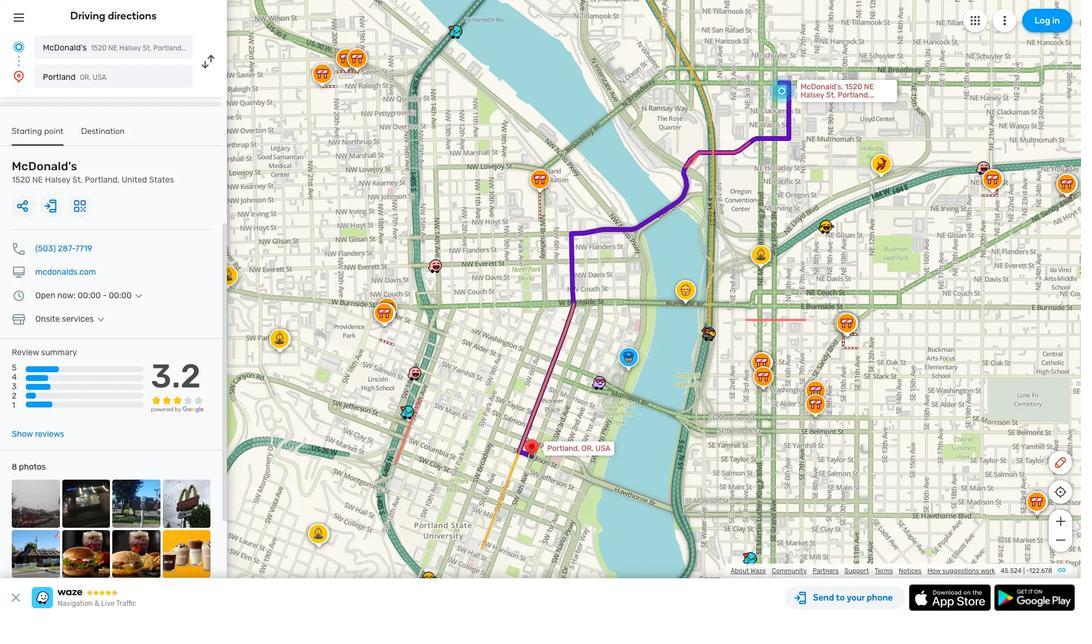 Task type: vqa. For each thing, say whether or not it's contained in the screenshot.
"4.6"
no



Task type: describe. For each thing, give the bounding box(es) containing it.
pencil image
[[1054, 456, 1068, 470]]

0 horizontal spatial st,
[[72, 175, 83, 185]]

image 2 of mcdonald's, portland image
[[62, 480, 110, 528]]

2 00:00 from the left
[[109, 291, 132, 301]]

portland
[[43, 72, 76, 82]]

1 horizontal spatial 1520
[[91, 44, 107, 52]]

open now: 00:00 - 00:00 button
[[35, 291, 146, 301]]

navigation
[[58, 600, 93, 609]]

5 4 3 2 1
[[12, 363, 17, 411]]

about waze community partners support terms notices how suggestions work 45.524 | -122.678
[[731, 568, 1053, 576]]

terms
[[875, 568, 893, 576]]

portland or, usa
[[43, 72, 107, 82]]

0 horizontal spatial 1520
[[12, 175, 30, 185]]

8
[[12, 463, 17, 473]]

open now: 00:00 - 00:00
[[35, 291, 132, 301]]

about waze link
[[731, 568, 766, 576]]

driving directions
[[70, 9, 157, 22]]

1 horizontal spatial united
[[185, 44, 207, 52]]

ne inside mcdonald's, 1520 ne halsey st, portland, united states
[[864, 82, 874, 91]]

0 vertical spatial mcdonald's 1520 ne halsey st, portland, united states
[[43, 43, 230, 53]]

image 5 of mcdonald's, portland image
[[12, 531, 60, 579]]

5
[[12, 363, 17, 373]]

call image
[[12, 242, 26, 256]]

usa for portland,
[[596, 445, 611, 453]]

clock image
[[12, 289, 26, 303]]

|
[[1023, 568, 1025, 576]]

open
[[35, 291, 55, 301]]

8 photos
[[12, 463, 46, 473]]

image 4 of mcdonald's, portland image
[[163, 480, 211, 528]]

image 1 of mcdonald's, portland image
[[12, 480, 60, 528]]

0 vertical spatial halsey
[[119, 44, 141, 52]]

image 7 of mcdonald's, portland image
[[112, 531, 160, 579]]

287-
[[58, 244, 75, 254]]

directions
[[108, 9, 157, 22]]

(503) 287-7719 link
[[35, 244, 92, 254]]

about
[[731, 568, 749, 576]]

2 vertical spatial states
[[149, 175, 174, 185]]

3
[[12, 382, 17, 392]]

onsite services
[[35, 315, 94, 325]]

mcdonalds.com
[[35, 268, 96, 278]]

zoom out image
[[1053, 534, 1068, 548]]

mcdonald's, 1520 ne halsey st, portland, united states
[[801, 82, 874, 108]]

chevron down image
[[94, 315, 108, 325]]

now:
[[57, 291, 76, 301]]

image 3 of mcdonald's, portland image
[[112, 480, 160, 528]]

or, for portland
[[80, 73, 91, 82]]

0 horizontal spatial -
[[103, 291, 107, 301]]

mcdonalds.com link
[[35, 268, 96, 278]]

zoom in image
[[1053, 515, 1068, 529]]

starting point
[[12, 126, 64, 136]]

location image
[[12, 69, 26, 83]]

reviews
[[35, 430, 64, 440]]

services
[[62, 315, 94, 325]]

1 vertical spatial -
[[1027, 568, 1029, 576]]

0 horizontal spatial ne
[[32, 175, 43, 185]]

st, inside mcdonald's, 1520 ne halsey st, portland, united states
[[826, 91, 836, 99]]

1 00:00 from the left
[[78, 291, 101, 301]]

waze
[[751, 568, 766, 576]]

review summary
[[12, 348, 77, 358]]

7719
[[75, 244, 92, 254]]

computer image
[[12, 266, 26, 280]]

store image
[[12, 313, 26, 327]]



Task type: locate. For each thing, give the bounding box(es) containing it.
summary
[[41, 348, 77, 358]]

terms link
[[875, 568, 893, 576]]

0 vertical spatial or,
[[80, 73, 91, 82]]

2 horizontal spatial states
[[826, 99, 849, 108]]

usa inside portland or, usa
[[93, 73, 107, 82]]

1520 inside mcdonald's, 1520 ne halsey st, portland, united states
[[845, 82, 862, 91]]

ne down driving directions
[[108, 44, 118, 52]]

how
[[928, 568, 941, 576]]

(503)
[[35, 244, 56, 254]]

link image
[[1057, 566, 1067, 576]]

starting point button
[[12, 126, 64, 146]]

1 horizontal spatial halsey
[[119, 44, 141, 52]]

0 vertical spatial united
[[185, 44, 207, 52]]

traffic
[[116, 600, 136, 609]]

(503) 287-7719
[[35, 244, 92, 254]]

1 horizontal spatial st,
[[143, 44, 152, 52]]

destination
[[81, 126, 125, 136]]

ne
[[108, 44, 118, 52], [864, 82, 874, 91], [32, 175, 43, 185]]

starting
[[12, 126, 42, 136]]

united
[[185, 44, 207, 52], [801, 99, 825, 108], [122, 175, 147, 185]]

partners
[[813, 568, 839, 576]]

2 horizontal spatial 1520
[[845, 82, 862, 91]]

1520 right the mcdonald's,
[[845, 82, 862, 91]]

notices link
[[899, 568, 922, 576]]

1 horizontal spatial usa
[[596, 445, 611, 453]]

mcdonald's
[[43, 43, 87, 53], [12, 159, 77, 173]]

2 vertical spatial 1520
[[12, 175, 30, 185]]

show
[[12, 430, 33, 440]]

1520 down starting point button
[[12, 175, 30, 185]]

photos
[[19, 463, 46, 473]]

mcdonald's 1520 ne halsey st, portland, united states down destination button
[[12, 159, 174, 185]]

current location image
[[12, 40, 26, 54]]

1 vertical spatial or,
[[582, 445, 594, 453]]

1520 down driving on the left of page
[[91, 44, 107, 52]]

suggestions
[[943, 568, 979, 576]]

or, inside portland or, usa
[[80, 73, 91, 82]]

states
[[208, 44, 230, 52], [826, 99, 849, 108], [149, 175, 174, 185]]

0 horizontal spatial 00:00
[[78, 291, 101, 301]]

2 horizontal spatial united
[[801, 99, 825, 108]]

support link
[[845, 568, 869, 576]]

0 vertical spatial states
[[208, 44, 230, 52]]

1 horizontal spatial -
[[1027, 568, 1029, 576]]

2 vertical spatial st,
[[72, 175, 83, 185]]

1 vertical spatial halsey
[[801, 91, 824, 99]]

1 horizontal spatial 00:00
[[109, 291, 132, 301]]

usa
[[93, 73, 107, 82], [596, 445, 611, 453]]

review
[[12, 348, 39, 358]]

work
[[981, 568, 995, 576]]

x image
[[9, 592, 23, 606]]

destination button
[[81, 126, 125, 145]]

community link
[[772, 568, 807, 576]]

mcdonald's 1520 ne halsey st, portland, united states down directions
[[43, 43, 230, 53]]

halsey inside mcdonald's, 1520 ne halsey st, portland, united states
[[801, 91, 824, 99]]

0 vertical spatial usa
[[93, 73, 107, 82]]

0 vertical spatial mcdonald's
[[43, 43, 87, 53]]

live
[[101, 600, 115, 609]]

1 horizontal spatial ne
[[108, 44, 118, 52]]

0 horizontal spatial or,
[[80, 73, 91, 82]]

-
[[103, 291, 107, 301], [1027, 568, 1029, 576]]

1 horizontal spatial or,
[[582, 445, 594, 453]]

4
[[12, 373, 17, 383]]

0 vertical spatial 1520
[[91, 44, 107, 52]]

0 horizontal spatial states
[[149, 175, 174, 185]]

portland,
[[153, 44, 183, 52], [838, 91, 870, 99], [85, 175, 120, 185], [547, 445, 580, 453]]

2 vertical spatial halsey
[[45, 175, 70, 185]]

1 vertical spatial mcdonald's 1520 ne halsey st, portland, united states
[[12, 159, 174, 185]]

navigation & live traffic
[[58, 600, 136, 609]]

ne right the mcdonald's,
[[864, 82, 874, 91]]

driving
[[70, 9, 106, 22]]

3.2
[[151, 358, 201, 396]]

1 vertical spatial usa
[[596, 445, 611, 453]]

122.678
[[1029, 568, 1053, 576]]

ne down starting point button
[[32, 175, 43, 185]]

halsey
[[119, 44, 141, 52], [801, 91, 824, 99], [45, 175, 70, 185]]

chevron down image
[[132, 292, 146, 301]]

1 vertical spatial states
[[826, 99, 849, 108]]

mcdonald's 1520 ne halsey st, portland, united states
[[43, 43, 230, 53], [12, 159, 174, 185]]

1
[[12, 401, 15, 411]]

onsite services button
[[35, 315, 108, 325]]

00:00
[[78, 291, 101, 301], [109, 291, 132, 301]]

1520
[[91, 44, 107, 52], [845, 82, 862, 91], [12, 175, 30, 185]]

0 horizontal spatial usa
[[93, 73, 107, 82]]

st,
[[143, 44, 152, 52], [826, 91, 836, 99], [72, 175, 83, 185]]

0 vertical spatial ne
[[108, 44, 118, 52]]

0 horizontal spatial united
[[122, 175, 147, 185]]

- right |
[[1027, 568, 1029, 576]]

portland, inside mcdonald's, 1520 ne halsey st, portland, united states
[[838, 91, 870, 99]]

&
[[95, 600, 99, 609]]

1 vertical spatial 1520
[[845, 82, 862, 91]]

2 vertical spatial ne
[[32, 175, 43, 185]]

point
[[44, 126, 64, 136]]

mcdonald's up the portland
[[43, 43, 87, 53]]

or, for portland,
[[582, 445, 594, 453]]

0 vertical spatial st,
[[143, 44, 152, 52]]

united inside mcdonald's, 1520 ne halsey st, portland, united states
[[801, 99, 825, 108]]

1 vertical spatial mcdonald's
[[12, 159, 77, 173]]

2 horizontal spatial halsey
[[801, 91, 824, 99]]

image 6 of mcdonald's, portland image
[[62, 531, 110, 579]]

2 horizontal spatial ne
[[864, 82, 874, 91]]

usa for portland
[[93, 73, 107, 82]]

show reviews
[[12, 430, 64, 440]]

- up chevron down icon
[[103, 291, 107, 301]]

0 horizontal spatial halsey
[[45, 175, 70, 185]]

1 vertical spatial st,
[[826, 91, 836, 99]]

states inside mcdonald's, 1520 ne halsey st, portland, united states
[[826, 99, 849, 108]]

45.524
[[1001, 568, 1022, 576]]

onsite
[[35, 315, 60, 325]]

how suggestions work link
[[928, 568, 995, 576]]

0 vertical spatial -
[[103, 291, 107, 301]]

mcdonald's,
[[801, 82, 843, 91]]

image 8 of mcdonald's, portland image
[[163, 531, 211, 579]]

2 vertical spatial united
[[122, 175, 147, 185]]

2 horizontal spatial st,
[[826, 91, 836, 99]]

1 vertical spatial united
[[801, 99, 825, 108]]

community
[[772, 568, 807, 576]]

mcdonald's down starting point button
[[12, 159, 77, 173]]

portland, or, usa
[[547, 445, 611, 453]]

partners link
[[813, 568, 839, 576]]

notices
[[899, 568, 922, 576]]

1 vertical spatial ne
[[864, 82, 874, 91]]

support
[[845, 568, 869, 576]]

or,
[[80, 73, 91, 82], [582, 445, 594, 453]]

1 horizontal spatial states
[[208, 44, 230, 52]]

2
[[12, 392, 17, 402]]



